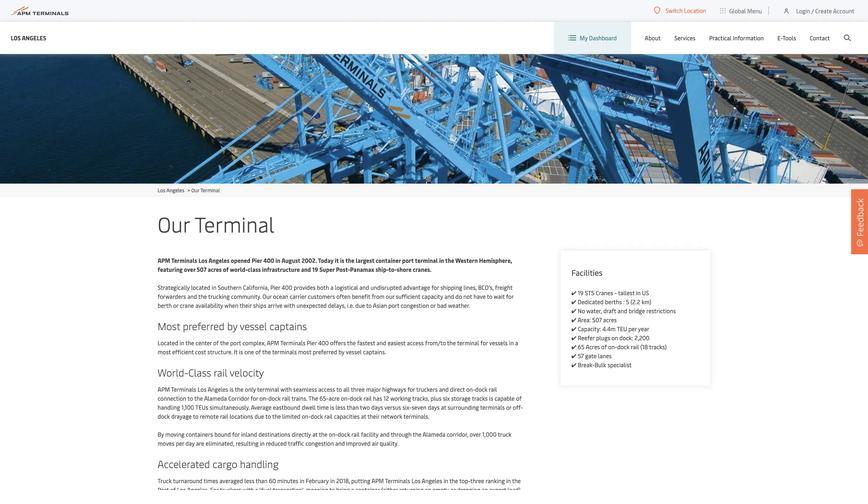 Task type: locate. For each thing, give the bounding box(es) containing it.
0 vertical spatial handling
[[158, 403, 180, 411]]

services button
[[675, 22, 696, 54]]

export
[[490, 486, 507, 490]]

angeles inside los angeles "link"
[[22, 34, 46, 42]]

pier inside strategically located in southern california, pier 400 provides both a logistical and undisrupted advantage for shipping lines, bco's, freight forwarders and the trucking community. our ocean carrier customers often benefit from our sufficient capacity and do not have to wait for berth or crane availability when their ships arrive with unexpected delays, i.e. due to asian port congestion or bad weather.
[[271, 283, 280, 291]]

1 vertical spatial less
[[245, 477, 255, 485]]

alameda
[[204, 394, 227, 402], [423, 430, 446, 438]]

about button
[[645, 22, 661, 54]]

1 horizontal spatial 19
[[578, 289, 584, 297]]

✔ left dedicated
[[572, 298, 577, 306]]

truck
[[158, 477, 172, 485]]

port inside located in the center of the port complex, apm terminals pier 400 offers the fastest and easiest access from/to the terminal for vessels in a most efficient cost structure. it is one of the terminals most preferred by vessel captains.
[[230, 339, 241, 347]]

and inside "✔ 19 sts cranes - tallest in us ✔ dedicated berths : 5 (2.2 km) ✔ no water, draft and bridge restrictions ✔ area: 507 acres ✔ capacity: 4.4m teu per year ✔ reefer plugs on dock: 2,200 ✔ 65 acres of on-dock rail (18 tracks) ✔ 57 gate lanes ✔ break-bulk specialist"
[[618, 307, 628, 315]]

0 vertical spatial due
[[356, 301, 365, 309]]

bco's,
[[478, 283, 494, 291]]

our terminal
[[158, 210, 275, 238]]

0 vertical spatial per
[[629, 325, 637, 333]]

rail inside "✔ 19 sts cranes - tallest in us ✔ dedicated berths : 5 (2.2 km) ✔ no water, draft and bridge restrictions ✔ area: 507 acres ✔ capacity: 4.4m teu per year ✔ reefer plugs on dock: 2,200 ✔ 65 acres of on-dock rail (18 tracks) ✔ 57 gate lanes ✔ break-bulk specialist"
[[631, 343, 639, 351]]

than inside apm terminals los angeles is the only terminal with seamless access to all three major highways for truckers and direct on-dock rail connection to the alameda corridor for on-dock rail trains. the 65-acre on-dock rail has 12 working tracks, plus six storage tracks is capable of handling 1,100 teus simultaneously. average eastbound dwell time is less than two days versus six-seven days at surrounding terminals or off- dock drayage to remote rail locations due to the limited on-dock rail capacities at their network terminals.
[[347, 403, 359, 411]]

1 most from the left
[[158, 348, 171, 356]]

do
[[456, 292, 462, 300]]

days down the has
[[372, 403, 383, 411]]

access inside located in the center of the port complex, apm terminals pier 400 offers the fastest and easiest access from/to the terminal for vessels in a most efficient cost structure. it is one of the terminals most preferred by vessel captains.
[[407, 339, 424, 347]]

1 vertical spatial preferred
[[313, 348, 337, 356]]

to down average
[[266, 412, 271, 420]]

1 horizontal spatial due
[[356, 301, 365, 309]]

at right the directly
[[313, 430, 318, 438]]

1 horizontal spatial less
[[336, 403, 346, 411]]

terminal inside apm terminals los angeles opened pier 400 in august 2002. today it is the largest container port terminal in the western hemisphere, featuring over 507 acres of world-class infrastructure and 19 super post-panamax ship-to-shore cranes.
[[415, 256, 438, 264]]

a right bring
[[351, 486, 354, 490]]

2 vertical spatial at
[[313, 430, 318, 438]]

in up trucking
[[212, 283, 217, 291]]

e-tools
[[778, 34, 797, 42]]

9 ✔ from the top
[[572, 361, 577, 369]]

destinations
[[259, 430, 290, 438]]

los
[[11, 34, 21, 42], [158, 187, 166, 194], [199, 256, 208, 264], [198, 385, 207, 393], [412, 477, 421, 485], [177, 486, 186, 490]]

✔ left 57
[[572, 352, 577, 360]]

restrictions
[[647, 307, 676, 315]]

account
[[834, 7, 855, 15]]

1 vertical spatial port
[[389, 301, 400, 309]]

0 horizontal spatial port
[[230, 339, 241, 347]]

of inside apm terminals los angeles is the only terminal with seamless access to all three major highways for truckers and direct on-dock rail connection to the alameda corridor for on-dock rail trains. the 65-acre on-dock rail has 12 working tracks, plus six storage tracks is capable of handling 1,100 teus simultaneously. average eastbound dwell time is less than two days versus six-seven days at surrounding terminals or off- dock drayage to remote rail locations due to the limited on-dock rail capacities at their network terminals.
[[516, 394, 522, 402]]

19 inside "✔ 19 sts cranes - tallest in us ✔ dedicated berths : 5 (2.2 km) ✔ no water, draft and bridge restrictions ✔ area: 507 acres ✔ capacity: 4.4m teu per year ✔ reefer plugs on dock: 2,200 ✔ 65 acres of on-dock rail (18 tracks) ✔ 57 gate lanes ✔ break-bulk specialist"
[[578, 289, 584, 297]]

a inside strategically located in southern california, pier 400 provides both a logistical and undisrupted advantage for shipping lines, bco's, freight forwarders and the trucking community. our ocean carrier customers often benefit from our sufficient capacity and do not have to wait for berth or crane availability when their ships arrive with unexpected delays, i.e. due to asian port congestion or bad weather.
[[331, 283, 334, 291]]

terminals inside located in the center of the port complex, apm terminals pier 400 offers the fastest and easiest access from/to the terminal for vessels in a most efficient cost structure. it is one of the terminals most preferred by vessel captains.
[[281, 339, 306, 347]]

2 vertical spatial our
[[263, 292, 272, 300]]

los angeles link
[[11, 33, 46, 42], [158, 187, 185, 194]]

1 vertical spatial 400
[[282, 283, 292, 291]]

in left reduced
[[260, 439, 265, 447]]

most preferred by vessel captains
[[158, 319, 307, 333]]

2 days from the left
[[428, 403, 440, 411]]

the inside strategically located in southern california, pier 400 provides both a logistical and undisrupted advantage for shipping lines, bco's, freight forwarders and the trucking community. our ocean carrier customers often benefit from our sufficient capacity and do not have to wait for berth or crane availability when their ships arrive with unexpected delays, i.e. due to asian port congestion or bad weather.
[[198, 292, 207, 300]]

0 horizontal spatial over
[[184, 265, 196, 273]]

0 horizontal spatial access
[[319, 385, 335, 393]]

2 horizontal spatial port
[[402, 256, 414, 264]]

apm inside truck turnaround times averaged less than 60 minutes in february in 2018, putting apm terminals los angeles in the top-three ranking in the port of los angeles. for truckers with a 'dual transaction', meaning to bring a container (either returning an empty or dropping an export load
[[372, 477, 384, 485]]

dock down on
[[618, 343, 630, 351]]

handling inside apm terminals los angeles is the only terminal with seamless access to all three major highways for truckers and direct on-dock rail connection to the alameda corridor for on-dock rail trains. the 65-acre on-dock rail has 12 working tracks, plus six storage tracks is capable of handling 1,100 teus simultaneously. average eastbound dwell time is less than two days versus six-seven days at surrounding terminals or off- dock drayage to remote rail locations due to the limited on-dock rail capacities at their network terminals.
[[158, 403, 180, 411]]

post-
[[336, 265, 350, 273]]

in right vessels on the bottom of page
[[509, 339, 514, 347]]

✔ left 'capacity:' in the right of the page
[[572, 325, 577, 333]]

fastest
[[357, 339, 375, 347]]

today
[[318, 256, 334, 264]]

acres inside apm terminals los angeles opened pier 400 in august 2002. today it is the largest container port terminal in the western hemisphere, featuring over 507 acres of world-class infrastructure and 19 super post-panamax ship-to-shore cranes.
[[208, 265, 222, 273]]

acres down draft
[[604, 316, 617, 324]]

the right the directly
[[319, 430, 328, 438]]

three inside truck turnaround times averaged less than 60 minutes in february in 2018, putting apm terminals los angeles in the top-three ranking in the port of los angeles. for truckers with a 'dual transaction', meaning to bring a container (either returning an empty or dropping an export load
[[471, 477, 484, 485]]

offers
[[330, 339, 346, 347]]

1 horizontal spatial terminals
[[481, 403, 505, 411]]

2 vertical spatial with
[[243, 486, 254, 490]]

1 horizontal spatial terminal
[[415, 256, 438, 264]]

507
[[197, 265, 207, 273], [593, 316, 602, 324]]

for left inland
[[232, 430, 240, 438]]

their inside apm terminals los angeles is the only terminal with seamless access to all three major highways for truckers and direct on-dock rail connection to the alameda corridor for on-dock rail trains. the 65-acre on-dock rail has 12 working tracks, plus six storage tracks is capable of handling 1,100 teus simultaneously. average eastbound dwell time is less than two days versus six-seven days at surrounding terminals or off- dock drayage to remote rail locations due to the limited on-dock rail capacities at their network terminals.
[[368, 412, 380, 420]]

0 vertical spatial over
[[184, 265, 196, 273]]

in left us
[[636, 289, 641, 297]]

1 horizontal spatial by
[[339, 348, 345, 356]]

1 vertical spatial container
[[356, 486, 380, 490]]

container up to-
[[376, 256, 401, 264]]

on- down all
[[341, 394, 350, 402]]

or left off-
[[507, 403, 512, 411]]

0 horizontal spatial our
[[158, 210, 190, 238]]

apm terminals los angeles opened pier 400 in august 2002. today it is the largest container port terminal in the western hemisphere, featuring over 507 acres of world-class infrastructure and 19 super post-panamax ship-to-shore cranes.
[[158, 256, 512, 273]]

0 horizontal spatial at
[[313, 430, 318, 438]]

1 vertical spatial 19
[[578, 289, 584, 297]]

of
[[223, 265, 229, 273], [213, 339, 219, 347], [602, 343, 607, 351], [256, 348, 261, 356], [516, 394, 522, 402], [170, 486, 176, 490]]

0 vertical spatial with
[[284, 301, 295, 309]]

400 for in
[[263, 256, 274, 264]]

the up corridor
[[235, 385, 244, 393]]

19
[[312, 265, 318, 273], [578, 289, 584, 297]]

and down :
[[618, 307, 628, 315]]

1 horizontal spatial over
[[470, 430, 481, 438]]

teu
[[617, 325, 627, 333]]

0 vertical spatial less
[[336, 403, 346, 411]]

rail inside by moving containers bound for inland destinations directly at the on-dock rail facility and through the alameda corridor, over 1,000 truck moves per day are eliminated, resulting in reduced traffic congestion and improved air quality.
[[352, 430, 360, 438]]

dropping
[[457, 486, 481, 490]]

angeles inside apm terminals los angeles opened pier 400 in august 2002. today it is the largest container port terminal in the western hemisphere, featuring over 507 acres of world-class infrastructure and 19 super post-panamax ship-to-shore cranes.
[[209, 256, 230, 264]]

for left vessels on the bottom of page
[[481, 339, 488, 347]]

0 horizontal spatial pier
[[252, 256, 262, 264]]

for
[[210, 486, 219, 490]]

over inside by moving containers bound for inland destinations directly at the on-dock rail facility and through the alameda corridor, over 1,000 truck moves per day are eliminated, resulting in reduced traffic congestion and improved air quality.
[[470, 430, 481, 438]]

1 vertical spatial per
[[176, 439, 184, 447]]

than up capacities
[[347, 403, 359, 411]]

1 horizontal spatial vessel
[[346, 348, 362, 356]]

terminals inside apm terminals los angeles is the only terminal with seamless access to all three major highways for truckers and direct on-dock rail connection to the alameda corridor for on-dock rail trains. the 65-acre on-dock rail has 12 working tracks, plus six storage tracks is capable of handling 1,100 teus simultaneously. average eastbound dwell time is less than two days versus six-seven days at surrounding terminals or off- dock drayage to remote rail locations due to the limited on-dock rail capacities at their network terminals.
[[481, 403, 505, 411]]

0 horizontal spatial three
[[351, 385, 365, 393]]

1 vertical spatial acres
[[604, 316, 617, 324]]

with inside truck turnaround times averaged less than 60 minutes in february in 2018, putting apm terminals los angeles in the top-three ranking in the port of los angeles. for truckers with a 'dual transaction', meaning to bring a container (either returning an empty or dropping an export load
[[243, 486, 254, 490]]

a right vessels on the bottom of page
[[515, 339, 518, 347]]

asian
[[373, 301, 387, 309]]

0 vertical spatial at
[[441, 403, 447, 411]]

inland
[[241, 430, 257, 438]]

0 horizontal spatial truckers
[[220, 486, 241, 490]]

congestion inside by moving containers bound for inland destinations directly at the on-dock rail facility and through the alameda corridor, over 1,000 truck moves per day are eliminated, resulting in reduced traffic congestion and improved air quality.
[[306, 439, 334, 447]]

0 horizontal spatial an
[[425, 486, 431, 490]]

pier left the offers
[[307, 339, 317, 347]]

both
[[317, 283, 329, 291]]

with inside apm terminals los angeles is the only terminal with seamless access to all three major highways for truckers and direct on-dock rail connection to the alameda corridor for on-dock rail trains. the 65-acre on-dock rail has 12 working tracks, plus six storage tracks is capable of handling 1,100 teus simultaneously. average eastbound dwell time is less than two days versus six-seven days at surrounding terminals or off- dock drayage to remote rail locations due to the limited on-dock rail capacities at their network terminals.
[[281, 385, 292, 393]]

terminals down captains
[[272, 348, 297, 356]]

-
[[615, 289, 617, 297]]

6 ✔ from the top
[[572, 334, 577, 342]]

pier
[[252, 256, 262, 264], [271, 283, 280, 291], [307, 339, 317, 347]]

acres inside "✔ 19 sts cranes - tallest in us ✔ dedicated berths : 5 (2.2 km) ✔ no water, draft and bridge restrictions ✔ area: 507 acres ✔ capacity: 4.4m teu per year ✔ reefer plugs on dock: 2,200 ✔ 65 acres of on-dock rail (18 tracks) ✔ 57 gate lanes ✔ break-bulk specialist"
[[604, 316, 617, 324]]

8 ✔ from the top
[[572, 352, 577, 360]]

and inside apm terminals los angeles opened pier 400 in august 2002. today it is the largest container port terminal in the western hemisphere, featuring over 507 acres of world-class infrastructure and 19 super post-panamax ship-to-shore cranes.
[[301, 265, 311, 273]]

1 horizontal spatial 507
[[593, 316, 602, 324]]

on- down capacities
[[329, 430, 338, 438]]

due
[[356, 301, 365, 309], [255, 412, 264, 420]]

most down located
[[158, 348, 171, 356]]

with down 'carrier'
[[284, 301, 295, 309]]

connection
[[158, 394, 186, 402]]

switch
[[666, 6, 683, 14]]

1 vertical spatial their
[[368, 412, 380, 420]]

los inside apm terminals los angeles opened pier 400 in august 2002. today it is the largest container port terminal in the western hemisphere, featuring over 507 acres of world-class infrastructure and 19 super post-panamax ship-to-shore cranes.
[[199, 256, 208, 264]]

due down average
[[255, 412, 264, 420]]

0 horizontal spatial than
[[256, 477, 268, 485]]

their down community.
[[240, 301, 252, 309]]

terminals up "featuring"
[[171, 256, 197, 264]]

less inside apm terminals los angeles is the only terminal with seamless access to all three major highways for truckers and direct on-dock rail connection to the alameda corridor for on-dock rail trains. the 65-acre on-dock rail has 12 working tracks, plus six storage tracks is capable of handling 1,100 teus simultaneously. average eastbound dwell time is less than two days versus six-seven days at surrounding terminals or off- dock drayage to remote rail locations due to the limited on-dock rail capacities at their network terminals.
[[336, 403, 346, 411]]

1 horizontal spatial handling
[[240, 457, 279, 471]]

1 horizontal spatial port
[[389, 301, 400, 309]]

per
[[629, 325, 637, 333], [176, 439, 184, 447]]

handling
[[158, 403, 180, 411], [240, 457, 279, 471]]

1 vertical spatial due
[[255, 412, 264, 420]]

six-
[[403, 403, 412, 411]]

california,
[[243, 283, 269, 291]]

507 for area:
[[593, 316, 602, 324]]

angeles inside apm terminals los angeles is the only terminal with seamless access to all three major highways for truckers and direct on-dock rail connection to the alameda corridor for on-dock rail trains. the 65-acre on-dock rail has 12 working tracks, plus six storage tracks is capable of handling 1,100 teus simultaneously. average eastbound dwell time is less than two days versus six-seven days at surrounding terminals or off- dock drayage to remote rail locations due to the limited on-dock rail capacities at their network terminals.
[[208, 385, 228, 393]]

pier up "ocean"
[[271, 283, 280, 291]]

the left western
[[445, 256, 454, 264]]

1 horizontal spatial per
[[629, 325, 637, 333]]

over right "featuring"
[[184, 265, 196, 273]]

2 vertical spatial port
[[230, 339, 241, 347]]

ships
[[253, 301, 267, 309]]

of up off-
[[516, 394, 522, 402]]

0 horizontal spatial by
[[227, 319, 238, 333]]

in up efficient
[[180, 339, 184, 347]]

400 inside strategically located in southern california, pier 400 provides both a logistical and undisrupted advantage for shipping lines, bco's, freight forwarders and the trucking community. our ocean carrier customers often benefit from our sufficient capacity and do not have to wait for berth or crane availability when their ships arrive with unexpected delays, i.e. due to asian port congestion or bad weather.
[[282, 283, 292, 291]]

limited
[[282, 412, 301, 420]]

by
[[227, 319, 238, 333], [339, 348, 345, 356]]

container inside apm terminals los angeles opened pier 400 in august 2002. today it is the largest container port terminal in the western hemisphere, featuring over 507 acres of world-class infrastructure and 19 super post-panamax ship-to-shore cranes.
[[376, 256, 401, 264]]

2 ✔ from the top
[[572, 298, 577, 306]]

1 vertical spatial terminal
[[457, 339, 479, 347]]

is inside apm terminals los angeles opened pier 400 in august 2002. today it is the largest container port terminal in the western hemisphere, featuring over 507 acres of world-class infrastructure and 19 super post-panamax ship-to-shore cranes.
[[340, 256, 344, 264]]

terminals inside located in the center of the port complex, apm terminals pier 400 offers the fastest and easiest access from/to the terminal for vessels in a most efficient cost structure. it is one of the terminals most preferred by vessel captains.
[[272, 348, 297, 356]]

1 horizontal spatial their
[[368, 412, 380, 420]]

1 vertical spatial our
[[158, 210, 190, 238]]

for up capacity
[[432, 283, 439, 291]]

acres for world-
[[208, 265, 222, 273]]

the
[[346, 256, 355, 264], [445, 256, 454, 264], [198, 292, 207, 300], [186, 339, 194, 347], [220, 339, 229, 347], [347, 339, 356, 347], [447, 339, 456, 347], [262, 348, 271, 356], [235, 385, 244, 393], [194, 394, 203, 402], [272, 412, 281, 420], [319, 430, 328, 438], [413, 430, 422, 438], [450, 477, 458, 485], [512, 477, 521, 485]]

alameda up teus
[[204, 394, 227, 402]]

1 horizontal spatial our
[[192, 187, 199, 194]]

19 down 2002.
[[312, 265, 318, 273]]

containers
[[186, 430, 213, 438]]

los inside apm terminals los angeles is the only terminal with seamless access to all three major highways for truckers and direct on-dock rail connection to the alameda corridor for on-dock rail trains. the 65-acre on-dock rail has 12 working tracks, plus six storage tracks is capable of handling 1,100 teus simultaneously. average eastbound dwell time is less than two days versus six-seven days at surrounding terminals or off- dock drayage to remote rail locations due to the limited on-dock rail capacities at their network terminals.
[[198, 385, 207, 393]]

apm right complex,
[[267, 339, 279, 347]]

and up quality.
[[380, 430, 390, 438]]

to left asian
[[366, 301, 372, 309]]

global menu button
[[714, 0, 770, 21]]

in left 2018,
[[330, 477, 335, 485]]

terminal inside located in the center of the port complex, apm terminals pier 400 offers the fastest and easiest access from/to the terminal for vessels in a most efficient cost structure. it is one of the terminals most preferred by vessel captains.
[[457, 339, 479, 347]]

0 horizontal spatial due
[[255, 412, 264, 420]]

terminals down captains
[[281, 339, 306, 347]]

per inside "✔ 19 sts cranes - tallest in us ✔ dedicated berths : 5 (2.2 km) ✔ no water, draft and bridge restrictions ✔ area: 507 acres ✔ capacity: 4.4m teu per year ✔ reefer plugs on dock: 2,200 ✔ 65 acres of on-dock rail (18 tracks) ✔ 57 gate lanes ✔ break-bulk specialist"
[[629, 325, 637, 333]]

pier up class on the bottom left
[[252, 256, 262, 264]]

remote
[[200, 412, 219, 420]]

pier inside located in the center of the port complex, apm terminals pier 400 offers the fastest and easiest access from/to the terminal for vessels in a most efficient cost structure. it is one of the terminals most preferred by vessel captains.
[[307, 339, 317, 347]]

western
[[456, 256, 478, 264]]

1 horizontal spatial three
[[471, 477, 484, 485]]

e-
[[778, 34, 783, 42]]

specialist
[[608, 361, 632, 369]]

terminals up '(either'
[[385, 477, 410, 485]]

1 horizontal spatial congestion
[[401, 301, 429, 309]]

0 vertical spatial los angeles link
[[11, 33, 46, 42]]

with
[[284, 301, 295, 309], [281, 385, 292, 393], [243, 486, 254, 490]]

apm inside apm terminals los angeles opened pier 400 in august 2002. today it is the largest container port terminal in the western hemisphere, featuring over 507 acres of world-class infrastructure and 19 super post-panamax ship-to-shore cranes.
[[158, 256, 170, 264]]

in left western
[[439, 256, 444, 264]]

1 horizontal spatial days
[[428, 403, 440, 411]]

✔ left area:
[[572, 316, 577, 324]]

0 vertical spatial terminals
[[272, 348, 297, 356]]

0 vertical spatial port
[[402, 256, 414, 264]]

with up trains.
[[281, 385, 292, 393]]

2 vertical spatial pier
[[307, 339, 317, 347]]

✔ left "no"
[[572, 307, 577, 315]]

port up it
[[230, 339, 241, 347]]

0 horizontal spatial terminals
[[272, 348, 297, 356]]

no
[[578, 307, 585, 315]]

a
[[331, 283, 334, 291], [515, 339, 518, 347], [255, 486, 258, 490], [351, 486, 354, 490]]

1 vertical spatial at
[[361, 412, 366, 420]]

rail down simultaneously.
[[220, 412, 228, 420]]

cranes
[[596, 289, 613, 297]]

averaged
[[220, 477, 243, 485]]

507 inside apm terminals los angeles opened pier 400 in august 2002. today it is the largest container port terminal in the western hemisphere, featuring over 507 acres of world-class infrastructure and 19 super post-panamax ship-to-shore cranes.
[[197, 265, 207, 273]]

terminal left vessels on the bottom of page
[[457, 339, 479, 347]]

1 horizontal spatial pier
[[271, 283, 280, 291]]

angeles inside truck turnaround times averaged less than 60 minutes in february in 2018, putting apm terminals los angeles in the top-three ranking in the port of los angeles. for truckers with a 'dual transaction', meaning to bring a container (either returning an empty or dropping an export load
[[422, 477, 442, 485]]

apm up "featuring"
[[158, 256, 170, 264]]

0 horizontal spatial most
[[158, 348, 171, 356]]

1 days from the left
[[372, 403, 383, 411]]

three right all
[[351, 385, 365, 393]]

for inside located in the center of the port complex, apm terminals pier 400 offers the fastest and easiest access from/to the terminal for vessels in a most efficient cost structure. it is one of the terminals most preferred by vessel captains.
[[481, 339, 488, 347]]

2 horizontal spatial our
[[263, 292, 272, 300]]

resulting
[[236, 439, 259, 447]]

to left bring
[[330, 486, 335, 490]]

in up export at the right of the page
[[507, 477, 511, 485]]

preferred inside located in the center of the port complex, apm terminals pier 400 offers the fastest and easiest access from/to the terminal for vessels in a most efficient cost structure. it is one of the terminals most preferred by vessel captains.
[[313, 348, 337, 356]]

with left "'dual" on the left of the page
[[243, 486, 254, 490]]

0 horizontal spatial acres
[[208, 265, 222, 273]]

pier for opened
[[252, 256, 262, 264]]

400 for provides
[[282, 283, 292, 291]]

✔
[[572, 289, 577, 297], [572, 298, 577, 306], [572, 307, 577, 315], [572, 316, 577, 324], [572, 325, 577, 333], [572, 334, 577, 342], [572, 343, 577, 351], [572, 352, 577, 360], [572, 361, 577, 369]]

0 horizontal spatial los angeles link
[[11, 33, 46, 42]]

preferred up center
[[183, 319, 225, 333]]

dock inside "✔ 19 sts cranes - tallest in us ✔ dedicated berths : 5 (2.2 km) ✔ no water, draft and bridge restrictions ✔ area: 507 acres ✔ capacity: 4.4m teu per year ✔ reefer plugs on dock: 2,200 ✔ 65 acres of on-dock rail (18 tracks) ✔ 57 gate lanes ✔ break-bulk specialist"
[[618, 343, 630, 351]]

in inside by moving containers bound for inland destinations directly at the on-dock rail facility and through the alameda corridor, over 1,000 truck moves per day are eliminated, resulting in reduced traffic congestion and improved air quality.
[[260, 439, 265, 447]]

putting
[[352, 477, 371, 485]]

apm up connection
[[158, 385, 170, 393]]

0 horizontal spatial terminal
[[257, 385, 279, 393]]

0 vertical spatial than
[[347, 403, 359, 411]]

0 vertical spatial container
[[376, 256, 401, 264]]

trains.
[[292, 394, 308, 402]]

0 vertical spatial truckers
[[417, 385, 438, 393]]

of up "lanes"
[[602, 343, 607, 351]]

southern
[[218, 283, 242, 291]]

1 vertical spatial vessel
[[346, 348, 362, 356]]

has
[[373, 394, 382, 402]]

access up 65- in the bottom left of the page
[[319, 385, 335, 393]]

1 horizontal spatial than
[[347, 403, 359, 411]]

for right wait
[[506, 292, 514, 300]]

a right both
[[331, 283, 334, 291]]

terminals up connection
[[171, 385, 196, 393]]

of left world-
[[223, 265, 229, 273]]

rail down dock: 2,200
[[631, 343, 639, 351]]

at down two
[[361, 412, 366, 420]]

1 vertical spatial 507
[[593, 316, 602, 324]]

in inside "✔ 19 sts cranes - tallest in us ✔ dedicated berths : 5 (2.2 km) ✔ no water, draft and bridge restrictions ✔ area: 507 acres ✔ capacity: 4.4m teu per year ✔ reefer plugs on dock: 2,200 ✔ 65 acres of on-dock rail (18 tracks) ✔ 57 gate lanes ✔ break-bulk specialist"
[[636, 289, 641, 297]]

wait
[[494, 292, 505, 300]]

for inside by moving containers bound for inland destinations directly at the on-dock rail facility and through the alameda corridor, over 1,000 truck moves per day are eliminated, resulting in reduced traffic congestion and improved air quality.
[[232, 430, 240, 438]]

400 left the offers
[[318, 339, 329, 347]]

1 vertical spatial truckers
[[220, 486, 241, 490]]

400 inside apm terminals los angeles opened pier 400 in august 2002. today it is the largest container port terminal in the western hemisphere, featuring over 507 acres of world-class infrastructure and 19 super post-panamax ship-to-shore cranes.
[[263, 256, 274, 264]]

over inside apm terminals los angeles opened pier 400 in august 2002. today it is the largest container port terminal in the western hemisphere, featuring over 507 acres of world-class infrastructure and 19 super post-panamax ship-to-shore cranes.
[[184, 265, 196, 273]]

1 vertical spatial three
[[471, 477, 484, 485]]

terminal
[[415, 256, 438, 264], [457, 339, 479, 347], [257, 385, 279, 393]]

terminals inside apm terminals los angeles is the only terminal with seamless access to all three major highways for truckers and direct on-dock rail connection to the alameda corridor for on-dock rail trains. the 65-acre on-dock rail has 12 working tracks, plus six storage tracks is capable of handling 1,100 teus simultaneously. average eastbound dwell time is less than two days versus six-seven days at surrounding terminals or off- dock drayage to remote rail locations due to the limited on-dock rail capacities at their network terminals.
[[171, 385, 196, 393]]

with inside strategically located in southern california, pier 400 provides both a logistical and undisrupted advantage for shipping lines, bco's, freight forwarders and the trucking community. our ocean carrier customers often benefit from our sufficient capacity and do not have to wait for berth or crane availability when their ships arrive with unexpected delays, i.e. due to asian port congestion or bad weather.
[[284, 301, 295, 309]]

2 horizontal spatial terminal
[[457, 339, 479, 347]]

velocity
[[230, 366, 264, 379]]

apm
[[158, 256, 170, 264], [267, 339, 279, 347], [158, 385, 170, 393], [372, 477, 384, 485]]

container down the putting
[[356, 486, 380, 490]]

most down captains
[[298, 348, 312, 356]]

their down two
[[368, 412, 380, 420]]

alameda left corridor,
[[423, 430, 446, 438]]

it
[[335, 256, 339, 264]]

port up shore on the left of the page
[[402, 256, 414, 264]]

of right one
[[256, 348, 261, 356]]

1 horizontal spatial an
[[482, 486, 488, 490]]

to
[[487, 292, 493, 300], [366, 301, 372, 309], [337, 385, 342, 393], [188, 394, 193, 402], [193, 412, 199, 420], [266, 412, 271, 420], [330, 486, 335, 490]]

pier inside apm terminals los angeles opened pier 400 in august 2002. today it is the largest container port terminal in the western hemisphere, featuring over 507 acres of world-class infrastructure and 19 super post-panamax ship-to-shore cranes.
[[252, 256, 262, 264]]

0 vertical spatial by
[[227, 319, 238, 333]]

truckers down averaged
[[220, 486, 241, 490]]

1 vertical spatial over
[[470, 430, 481, 438]]

1 horizontal spatial preferred
[[313, 348, 337, 356]]

2 horizontal spatial pier
[[307, 339, 317, 347]]

teus
[[195, 403, 208, 411]]

1 vertical spatial los angeles link
[[158, 187, 185, 194]]

or
[[173, 301, 179, 309], [431, 301, 436, 309], [507, 403, 512, 411], [451, 486, 456, 490]]

per up dock: 2,200
[[629, 325, 637, 333]]

0 vertical spatial alameda
[[204, 394, 227, 402]]

direct
[[450, 385, 465, 393]]

0 horizontal spatial 507
[[197, 265, 207, 273]]

acres
[[586, 343, 600, 351]]

/
[[812, 7, 814, 15]]

services
[[675, 34, 696, 42]]

2 vertical spatial 400
[[318, 339, 329, 347]]

0 horizontal spatial alameda
[[204, 394, 227, 402]]

truckers
[[417, 385, 438, 393], [220, 486, 241, 490]]

and up six
[[439, 385, 449, 393]]

1 vertical spatial terminals
[[481, 403, 505, 411]]

efficient
[[172, 348, 194, 356]]

center
[[196, 339, 212, 347]]

0 vertical spatial terminal
[[415, 256, 438, 264]]

0 vertical spatial 400
[[263, 256, 274, 264]]

of inside apm terminals los angeles opened pier 400 in august 2002. today it is the largest container port terminal in the western hemisphere, featuring over 507 acres of world-class infrastructure and 19 super post-panamax ship-to-shore cranes.
[[223, 265, 229, 273]]

through
[[391, 430, 412, 438]]

rail up capable
[[489, 385, 497, 393]]

corridor
[[228, 394, 249, 402]]

0 vertical spatial their
[[240, 301, 252, 309]]

in up empty
[[444, 477, 448, 485]]

availability
[[196, 301, 223, 309]]

or right empty
[[451, 486, 456, 490]]

0 horizontal spatial their
[[240, 301, 252, 309]]

0 horizontal spatial 400
[[263, 256, 274, 264]]

dashboard
[[589, 34, 617, 42]]

0 vertical spatial preferred
[[183, 319, 225, 333]]

dock up improved
[[338, 430, 350, 438]]

terminals inside apm terminals los angeles opened pier 400 in august 2002. today it is the largest container port terminal in the western hemisphere, featuring over 507 acres of world-class infrastructure and 19 super post-panamax ship-to-shore cranes.
[[171, 256, 197, 264]]

accelerated cargo handling
[[158, 457, 279, 471]]

400 up infrastructure
[[263, 256, 274, 264]]

over left 1,000
[[470, 430, 481, 438]]

major
[[366, 385, 381, 393]]

0 vertical spatial 19
[[312, 265, 318, 273]]

2 vertical spatial terminal
[[257, 385, 279, 393]]

km)
[[642, 298, 652, 306]]

on- inside by moving containers bound for inland destinations directly at the on-dock rail facility and through the alameda corridor, over 1,000 truck moves per day are eliminated, resulting in reduced traffic congestion and improved air quality.
[[329, 430, 338, 438]]

507 inside "✔ 19 sts cranes - tallest in us ✔ dedicated berths : 5 (2.2 km) ✔ no water, draft and bridge restrictions ✔ area: 507 acres ✔ capacity: 4.4m teu per year ✔ reefer plugs on dock: 2,200 ✔ 65 acres of on-dock rail (18 tracks) ✔ 57 gate lanes ✔ break-bulk specialist"
[[593, 316, 602, 324]]

than inside truck turnaround times averaged less than 60 minutes in february in 2018, putting apm terminals los angeles in the top-three ranking in the port of los angeles. for truckers with a 'dual transaction', meaning to bring a container (either returning an empty or dropping an export load
[[256, 477, 268, 485]]

truckers up tracks,
[[417, 385, 438, 393]]

dock up tracks
[[475, 385, 488, 393]]

400 inside located in the center of the port complex, apm terminals pier 400 offers the fastest and easiest access from/to the terminal for vessels in a most efficient cost structure. it is one of the terminals most preferred by vessel captains.
[[318, 339, 329, 347]]



Task type: vqa. For each thing, say whether or not it's contained in the screenshot.
january
no



Task type: describe. For each thing, give the bounding box(es) containing it.
pier for california,
[[271, 283, 280, 291]]

to down teus
[[193, 412, 199, 420]]

truckers inside apm terminals los angeles is the only terminal with seamless access to all three major highways for truckers and direct on-dock rail connection to the alameda corridor for on-dock rail trains. the 65-acre on-dock rail has 12 working tracks, plus six storage tracks is capable of handling 1,100 teus simultaneously. average eastbound dwell time is less than two days versus six-seven days at surrounding terminals or off- dock drayage to remote rail locations due to the limited on-dock rail capacities at their network terminals.
[[417, 385, 438, 393]]

due inside strategically located in southern california, pier 400 provides both a logistical and undisrupted advantage for shipping lines, bco's, freight forwarders and the trucking community. our ocean carrier customers often benefit from our sufficient capacity and do not have to wait for berth or crane availability when their ships arrive with unexpected delays, i.e. due to asian port congestion or bad weather.
[[356, 301, 365, 309]]

in inside strategically located in southern california, pier 400 provides both a logistical and undisrupted advantage for shipping lines, bco's, freight forwarders and the trucking community. our ocean carrier customers often benefit from our sufficient capacity and do not have to wait for berth or crane availability when their ships arrive with unexpected delays, i.e. due to asian port congestion or bad weather.
[[212, 283, 217, 291]]

and up the crane
[[188, 292, 197, 300]]

1,100
[[182, 403, 194, 411]]

us
[[642, 289, 649, 297]]

or left bad
[[431, 301, 436, 309]]

contact
[[810, 34, 830, 42]]

three inside apm terminals los angeles is the only terminal with seamless access to all three major highways for truckers and direct on-dock rail connection to the alameda corridor for on-dock rail trains. the 65-acre on-dock rail has 12 working tracks, plus six storage tracks is capable of handling 1,100 teus simultaneously. average eastbound dwell time is less than two days versus six-seven days at surrounding terminals or off- dock drayage to remote rail locations due to the limited on-dock rail capacities at their network terminals.
[[351, 385, 365, 393]]

weather.
[[448, 301, 470, 309]]

dock inside by moving containers bound for inland destinations directly at the on-dock rail facility and through the alameda corridor, over 1,000 truck moves per day are eliminated, resulting in reduced traffic congestion and improved air quality.
[[338, 430, 350, 438]]

the left top-
[[450, 477, 458, 485]]

transaction',
[[273, 486, 305, 490]]

and up "benefit"
[[360, 283, 369, 291]]

congestion inside strategically located in southern california, pier 400 provides both a logistical and undisrupted advantage for shipping lines, bco's, freight forwarders and the trucking community. our ocean carrier customers often benefit from our sufficient capacity and do not have to wait for berth or crane availability when their ships arrive with unexpected delays, i.e. due to asian port congestion or bad weather.
[[401, 301, 429, 309]]

panamax
[[350, 265, 374, 273]]

it
[[234, 348, 238, 356]]

top-
[[460, 477, 471, 485]]

our inside strategically located in southern california, pier 400 provides both a logistical and undisrupted advantage for shipping lines, bco's, freight forwarders and the trucking community. our ocean carrier customers often benefit from our sufficient capacity and do not have to wait for berth or crane availability when their ships arrive with unexpected delays, i.e. due to asian port congestion or bad weather.
[[263, 292, 272, 300]]

1 horizontal spatial los angeles link
[[158, 187, 185, 194]]

2018,
[[336, 477, 350, 485]]

largest
[[356, 256, 375, 264]]

moves
[[158, 439, 175, 447]]

terminal inside apm terminals los angeles is the only terminal with seamless access to all three major highways for truckers and direct on-dock rail connection to the alameda corridor for on-dock rail trains. the 65-acre on-dock rail has 12 working tracks, plus six storage tracks is capable of handling 1,100 teus simultaneously. average eastbound dwell time is less than two days versus six-seven days at surrounding terminals or off- dock drayage to remote rail locations due to the limited on-dock rail capacities at their network terminals.
[[257, 385, 279, 393]]

and down shipping
[[445, 292, 454, 300]]

cost
[[195, 348, 206, 356]]

capable
[[495, 394, 515, 402]]

the up structure.
[[220, 339, 229, 347]]

water,
[[587, 307, 602, 315]]

practical
[[710, 34, 732, 42]]

7 ✔ from the top
[[572, 343, 577, 351]]

bridge
[[629, 307, 645, 315]]

and left improved
[[335, 439, 345, 447]]

a left "'dual" on the left of the page
[[255, 486, 258, 490]]

0 horizontal spatial vessel
[[240, 319, 267, 333]]

container inside truck turnaround times averaged less than 60 minutes in february in 2018, putting apm terminals los angeles in the top-three ranking in the port of los angeles. for truckers with a 'dual transaction', meaning to bring a container (either returning an empty or dropping an export load
[[356, 486, 380, 490]]

2 most from the left
[[298, 348, 312, 356]]

all
[[344, 385, 350, 393]]

day
[[186, 439, 195, 447]]

directly
[[292, 430, 311, 438]]

advantage
[[403, 283, 430, 291]]

1 horizontal spatial at
[[361, 412, 366, 420]]

port inside strategically located in southern california, pier 400 provides both a logistical and undisrupted advantage for shipping lines, bco's, freight forwarders and the trucking community. our ocean carrier customers often benefit from our sufficient capacity and do not have to wait for berth or crane availability when their ships arrive with unexpected delays, i.e. due to asian port congestion or bad weather.
[[389, 301, 400, 309]]

unexpected
[[297, 301, 327, 309]]

on
[[612, 334, 618, 342]]

vessel inside located in the center of the port complex, apm terminals pier 400 offers the fastest and easiest access from/to the terminal for vessels in a most efficient cost structure. it is one of the terminals most preferred by vessel captains.
[[346, 348, 362, 356]]

angeles.
[[187, 486, 209, 490]]

eastbound
[[273, 403, 301, 411]]

the up efficient
[[186, 339, 194, 347]]

or inside truck turnaround times averaged less than 60 minutes in february in 2018, putting apm terminals los angeles in the top-three ranking in the port of los angeles. for truckers with a 'dual transaction', meaning to bring a container (either returning an empty or dropping an export load
[[451, 486, 456, 490]]

rail up eastbound at left bottom
[[282, 394, 290, 402]]

on- up average
[[260, 394, 269, 402]]

tools
[[783, 34, 797, 42]]

their inside strategically located in southern california, pier 400 provides both a logistical and undisrupted advantage for shipping lines, bco's, freight forwarders and the trucking community. our ocean carrier customers often benefit from our sufficient capacity and do not have to wait for berth or crane availability when their ships arrive with unexpected delays, i.e. due to asian port congestion or bad weather.
[[240, 301, 252, 309]]

the up teus
[[194, 394, 203, 402]]

a inside located in the center of the port complex, apm terminals pier 400 offers the fastest and easiest access from/to the terminal for vessels in a most efficient cost structure. it is one of the terminals most preferred by vessel captains.
[[515, 339, 518, 347]]

of inside "✔ 19 sts cranes - tallest in us ✔ dedicated berths : 5 (2.2 km) ✔ no water, draft and bridge restrictions ✔ area: 507 acres ✔ capacity: 4.4m teu per year ✔ reefer plugs on dock: 2,200 ✔ 65 acres of on-dock rail (18 tracks) ✔ 57 gate lanes ✔ break-bulk specialist"
[[602, 343, 607, 351]]

one
[[245, 348, 254, 356]]

feedback button
[[852, 189, 869, 254]]

located
[[158, 339, 178, 347]]

the down eastbound at left bottom
[[272, 412, 281, 420]]

six
[[443, 394, 450, 402]]

contact button
[[810, 22, 830, 54]]

2 an from the left
[[482, 486, 488, 490]]

used ship-to-shore (sts) cranes in north america image
[[0, 54, 869, 184]]

featuring
[[158, 265, 183, 273]]

on- inside "✔ 19 sts cranes - tallest in us ✔ dedicated berths : 5 (2.2 km) ✔ no water, draft and bridge restrictions ✔ area: 507 acres ✔ capacity: 4.4m teu per year ✔ reefer plugs on dock: 2,200 ✔ 65 acres of on-dock rail (18 tracks) ✔ 57 gate lanes ✔ break-bulk specialist"
[[609, 343, 618, 351]]

port inside apm terminals los angeles opened pier 400 in august 2002. today it is the largest container port terminal in the western hemisphere, featuring over 507 acres of world-class infrastructure and 19 super post-panamax ship-to-shore cranes.
[[402, 256, 414, 264]]

:
[[624, 298, 625, 306]]

apm inside apm terminals los angeles is the only terminal with seamless access to all three major highways for truckers and direct on-dock rail connection to the alameda corridor for on-dock rail trains. the 65-acre on-dock rail has 12 working tracks, plus six storage tracks is capable of handling 1,100 teus simultaneously. average eastbound dwell time is less than two days versus six-seven days at surrounding terminals or off- dock drayage to remote rail locations due to the limited on-dock rail capacities at their network terminals.
[[158, 385, 170, 393]]

5
[[626, 298, 630, 306]]

moving
[[166, 430, 185, 438]]

community.
[[231, 292, 261, 300]]

507 for over
[[197, 265, 207, 273]]

the right through
[[413, 430, 422, 438]]

cargo
[[213, 457, 237, 471]]

19 inside apm terminals los angeles opened pier 400 in august 2002. today it is the largest container port terminal in the western hemisphere, featuring over 507 acres of world-class infrastructure and 19 super post-panamax ship-to-shore cranes.
[[312, 265, 318, 273]]

terminals inside truck turnaround times averaged less than 60 minutes in february in 2018, putting apm terminals los angeles in the top-three ranking in the port of los angeles. for truckers with a 'dual transaction', meaning to bring a container (either returning an empty or dropping an export load
[[385, 477, 410, 485]]

two
[[360, 403, 370, 411]]

of inside truck turnaround times averaged less than 60 minutes in february in 2018, putting apm terminals los angeles in the top-three ranking in the port of los angeles. for truckers with a 'dual transaction', meaning to bring a container (either returning an empty or dropping an export load
[[170, 486, 176, 490]]

is inside located in the center of the port complex, apm terminals pier 400 offers the fastest and easiest access from/to the terminal for vessels in a most efficient cost structure. it is one of the terminals most preferred by vessel captains.
[[239, 348, 243, 356]]

access inside apm terminals los angeles is the only terminal with seamless access to all three major highways for truckers and direct on-dock rail connection to the alameda corridor for on-dock rail trains. the 65-acre on-dock rail has 12 working tracks, plus six storage tracks is capable of handling 1,100 teus simultaneously. average eastbound dwell time is less than two days versus six-seven days at surrounding terminals or off- dock drayage to remote rail locations due to the limited on-dock rail capacities at their network terminals.
[[319, 385, 335, 393]]

tracks
[[472, 394, 488, 402]]

storage
[[452, 394, 471, 402]]

opened
[[231, 256, 251, 264]]

acres for capacity:
[[604, 316, 617, 324]]

only
[[245, 385, 256, 393]]

rail down time
[[325, 412, 333, 420]]

alameda inside apm terminals los angeles is the only terminal with seamless access to all three major highways for truckers and direct on-dock rail connection to the alameda corridor for on-dock rail trains. the 65-acre on-dock rail has 12 working tracks, plus six storage tracks is capable of handling 1,100 teus simultaneously. average eastbound dwell time is less than two days versus six-seven days at surrounding terminals or off- dock drayage to remote rail locations due to the limited on-dock rail capacities at their network terminals.
[[204, 394, 227, 402]]

per inside by moving containers bound for inland destinations directly at the on-dock rail facility and through the alameda corridor, over 1,000 truck moves per day are eliminated, resulting in reduced traffic congestion and improved air quality.
[[176, 439, 184, 447]]

capacities
[[334, 412, 360, 420]]

0 vertical spatial terminal
[[200, 187, 220, 194]]

to left all
[[337, 385, 342, 393]]

of up structure.
[[213, 339, 219, 347]]

ship-
[[376, 265, 389, 273]]

when
[[225, 301, 239, 309]]

tracks,
[[413, 394, 429, 402]]

complex,
[[243, 339, 266, 347]]

dock left drayage
[[158, 412, 170, 420]]

switch location button
[[654, 6, 707, 14]]

apm inside located in the center of the port complex, apm terminals pier 400 offers the fastest and easiest access from/to the terminal for vessels in a most efficient cost structure. it is one of the terminals most preferred by vessel captains.
[[267, 339, 279, 347]]

and inside located in the center of the port complex, apm terminals pier 400 offers the fastest and easiest access from/to the terminal for vessels in a most efficient cost structure. it is one of the terminals most preferred by vessel captains.
[[377, 339, 386, 347]]

carrier
[[290, 292, 307, 300]]

by inside located in the center of the port complex, apm terminals pier 400 offers the fastest and easiest access from/to the terminal for vessels in a most efficient cost structure. it is one of the terminals most preferred by vessel captains.
[[339, 348, 345, 356]]

1 vertical spatial handling
[[240, 457, 279, 471]]

area:
[[578, 316, 591, 324]]

1 vertical spatial terminal
[[195, 210, 275, 238]]

at inside by moving containers bound for inland destinations directly at the on-dock rail facility and through the alameda corridor, over 1,000 truck moves per day are eliminated, resulting in reduced traffic congestion and improved air quality.
[[313, 430, 318, 438]]

for down only
[[251, 394, 258, 402]]

rail down structure.
[[214, 366, 228, 379]]

alameda inside by moving containers bound for inland destinations directly at the on-dock rail facility and through the alameda corridor, over 1,000 truck moves per day are eliminated, resulting in reduced traffic congestion and improved air quality.
[[423, 430, 446, 438]]

12
[[384, 394, 389, 402]]

truckers inside truck turnaround times averaged less than 60 minutes in february in 2018, putting apm terminals los angeles in the top-three ranking in the port of los angeles. for truckers with a 'dual transaction', meaning to bring a container (either returning an empty or dropping an export load
[[220, 486, 241, 490]]

2 horizontal spatial at
[[441, 403, 447, 411]]

the up post-
[[346, 256, 355, 264]]

feedback
[[855, 198, 866, 236]]

create
[[816, 7, 832, 15]]

vessels
[[490, 339, 508, 347]]

dock down time
[[311, 412, 323, 420]]

login / create account link
[[783, 0, 855, 21]]

or inside apm terminals los angeles is the only terminal with seamless access to all three major highways for truckers and direct on-dock rail connection to the alameda corridor for on-dock rail trains. the 65-acre on-dock rail has 12 working tracks, plus six storage tracks is capable of handling 1,100 teus simultaneously. average eastbound dwell time is less than two days versus six-seven days at surrounding terminals or off- dock drayage to remote rail locations due to the limited on-dock rail capacities at their network terminals.
[[507, 403, 512, 411]]

my dashboard
[[580, 34, 617, 42]]

less inside truck turnaround times averaged less than 60 minutes in february in 2018, putting apm terminals los angeles in the top-three ranking in the port of los angeles. for truckers with a 'dual transaction', meaning to bring a container (either returning an empty or dropping an export load
[[245, 477, 255, 485]]

benefit
[[352, 292, 371, 300]]

(2.2
[[631, 298, 641, 306]]

bound
[[215, 430, 231, 438]]

reduced
[[266, 439, 287, 447]]

3 ✔ from the top
[[572, 307, 577, 315]]

average
[[251, 403, 272, 411]]

the right from/to
[[447, 339, 456, 347]]

57
[[578, 352, 584, 360]]

to up 1,100
[[188, 394, 193, 402]]

to-
[[389, 265, 397, 273]]

1 an from the left
[[425, 486, 431, 490]]

quality.
[[380, 439, 399, 447]]

the down complex,
[[262, 348, 271, 356]]

dwell
[[302, 403, 316, 411]]

world-
[[158, 366, 188, 379]]

not
[[464, 292, 472, 300]]

0 vertical spatial our
[[192, 187, 199, 194]]

for up tracks,
[[408, 385, 415, 393]]

rail up two
[[364, 394, 372, 402]]

dock up eastbound at left bottom
[[269, 394, 281, 402]]

easiest
[[388, 339, 406, 347]]

seamless
[[293, 385, 317, 393]]

5 ✔ from the top
[[572, 325, 577, 333]]

drayage
[[171, 412, 192, 420]]

versus
[[385, 403, 401, 411]]

due inside apm terminals los angeles is the only terminal with seamless access to all three major highways for truckers and direct on-dock rail connection to the alameda corridor for on-dock rail trains. the 65-acre on-dock rail has 12 working tracks, plus six storage tracks is capable of handling 1,100 teus simultaneously. average eastbound dwell time is less than two days versus six-seven days at surrounding terminals or off- dock drayage to remote rail locations due to the limited on-dock rail capacities at their network terminals.
[[255, 412, 264, 420]]

los inside "link"
[[11, 34, 21, 42]]

on- up tracks
[[467, 385, 475, 393]]

to left wait
[[487, 292, 493, 300]]

4 ✔ from the top
[[572, 316, 577, 324]]

tallest
[[619, 289, 635, 297]]

the right ranking
[[512, 477, 521, 485]]

on- down dwell
[[302, 412, 311, 420]]

0 horizontal spatial preferred
[[183, 319, 225, 333]]

class
[[188, 366, 211, 379]]

global
[[730, 7, 746, 15]]

port
[[158, 486, 169, 490]]

in up infrastructure
[[276, 256, 281, 264]]

strategically
[[158, 283, 190, 291]]

4.4m
[[603, 325, 616, 333]]

(either
[[381, 486, 398, 490]]

freight
[[495, 283, 513, 291]]

the right the offers
[[347, 339, 356, 347]]

dock up two
[[350, 394, 362, 402]]

cranes.
[[413, 265, 432, 273]]

year
[[639, 325, 650, 333]]

truck
[[498, 430, 512, 438]]

1 ✔ from the top
[[572, 289, 577, 297]]

berth
[[158, 301, 172, 309]]

and inside apm terminals los angeles is the only terminal with seamless access to all three major highways for truckers and direct on-dock rail connection to the alameda corridor for on-dock rail trains. the 65-acre on-dock rail has 12 working tracks, plus six storage tracks is capable of handling 1,100 teus simultaneously. average eastbound dwell time is less than two days versus six-seven days at surrounding terminals or off- dock drayage to remote rail locations due to the limited on-dock rail capacities at their network terminals.
[[439, 385, 449, 393]]

to inside truck turnaround times averaged less than 60 minutes in february in 2018, putting apm terminals los angeles in the top-three ranking in the port of los angeles. for truckers with a 'dual transaction', meaning to bring a container (either returning an empty or dropping an export load
[[330, 486, 335, 490]]

sts
[[585, 289, 595, 297]]

in right "minutes"
[[300, 477, 304, 485]]

our
[[386, 292, 395, 300]]

information
[[733, 34, 764, 42]]

lanes
[[598, 352, 612, 360]]

or down forwarders
[[173, 301, 179, 309]]

accelerated
[[158, 457, 210, 471]]

working
[[391, 394, 411, 402]]



